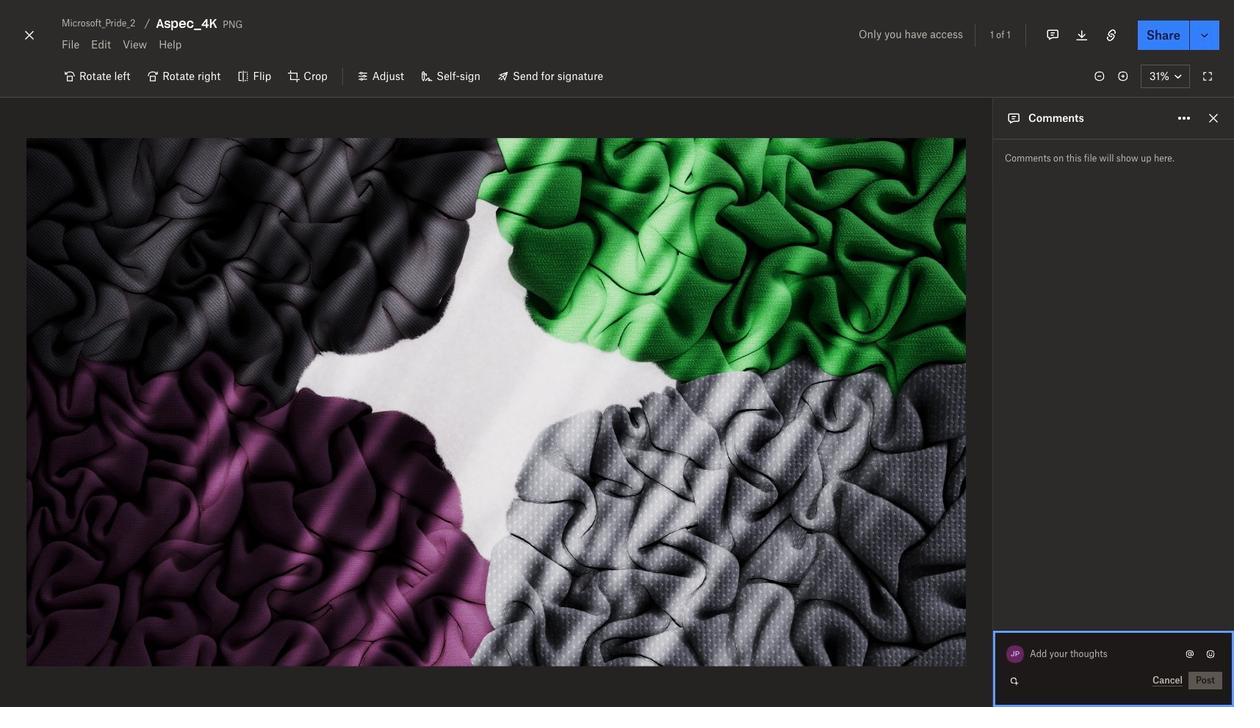 Task type: vqa. For each thing, say whether or not it's contained in the screenshot.
Then
no



Task type: locate. For each thing, give the bounding box(es) containing it.
close image
[[21, 24, 38, 47]]

aspec_4k.png image
[[26, 138, 966, 667], [26, 138, 966, 667]]



Task type: describe. For each thing, give the bounding box(es) containing it.
add your thoughts image
[[1031, 647, 1170, 663]]

Add your thoughts text field
[[1031, 643, 1181, 666]]

close right sidebar image
[[1205, 109, 1223, 127]]



